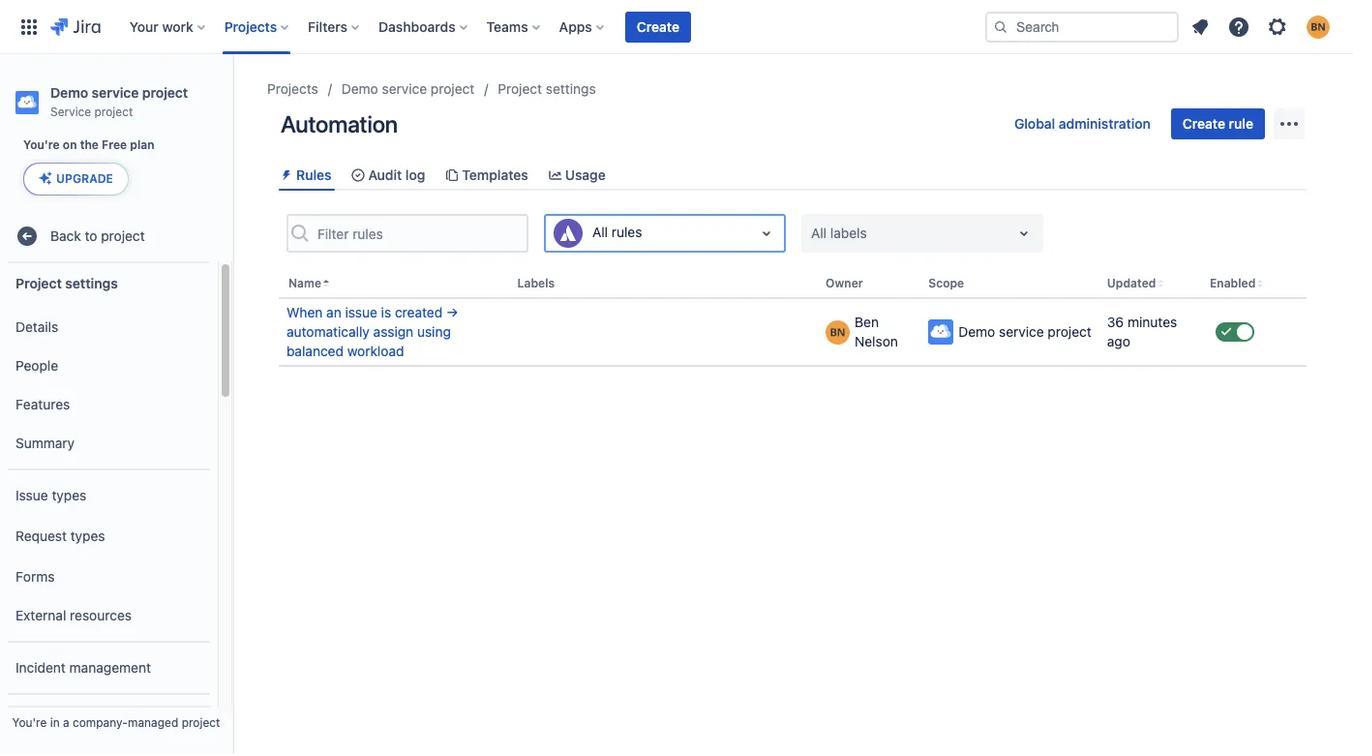 Task type: locate. For each thing, give the bounding box(es) containing it.
0 horizontal spatial service
[[92, 84, 139, 101]]

→
[[446, 304, 459, 321]]

types
[[52, 487, 86, 503], [70, 527, 105, 544]]

1 horizontal spatial demo
[[342, 80, 378, 97]]

0 vertical spatial you're
[[23, 138, 60, 152]]

search image
[[994, 19, 1009, 34]]

issue
[[345, 304, 378, 321]]

1 horizontal spatial create
[[1183, 115, 1226, 132]]

banner
[[0, 0, 1354, 54]]

project left 36
[[1048, 324, 1092, 340]]

teams
[[487, 18, 528, 34]]

settings down to
[[65, 275, 118, 291]]

usage
[[565, 167, 606, 183]]

your profile and settings image
[[1307, 15, 1330, 38]]

when
[[287, 304, 323, 321]]

issue types
[[15, 487, 86, 503]]

owner
[[826, 276, 863, 291]]

all left labels
[[811, 225, 827, 241]]

0 horizontal spatial project settings
[[15, 275, 118, 291]]

request
[[15, 527, 67, 544]]

1 vertical spatial you're
[[12, 716, 47, 730]]

service left 36
[[999, 324, 1044, 340]]

0 horizontal spatial create
[[637, 18, 680, 34]]

0 vertical spatial types
[[52, 487, 86, 503]]

1 vertical spatial demo service project
[[959, 324, 1092, 340]]

create for create rule
[[1183, 115, 1226, 132]]

all for all rules
[[593, 224, 608, 240]]

1 vertical spatial create
[[1183, 115, 1226, 132]]

group
[[8, 302, 210, 469], [8, 469, 210, 641], [8, 693, 210, 754]]

teams button
[[481, 11, 548, 42]]

you're
[[23, 138, 60, 152], [12, 716, 47, 730]]

jira image
[[50, 15, 100, 38], [50, 15, 100, 38]]

0 horizontal spatial open image
[[755, 222, 779, 245]]

projects
[[224, 18, 277, 34], [267, 80, 318, 97]]

project up free
[[94, 105, 133, 119]]

service up free
[[92, 84, 139, 101]]

forms link
[[8, 558, 210, 596]]

0 vertical spatial demo service project
[[342, 80, 475, 97]]

filters button
[[302, 11, 367, 42]]

request types link
[[8, 515, 210, 558]]

help image
[[1228, 15, 1251, 38]]

external resources link
[[8, 596, 210, 635]]

the
[[80, 138, 99, 152]]

1 horizontal spatial settings
[[546, 80, 596, 97]]

appswitcher icon image
[[17, 15, 41, 38]]

forms
[[15, 568, 55, 584]]

ben nelson image
[[826, 320, 850, 344]]

create rule button
[[1172, 108, 1266, 139]]

dashboards
[[379, 18, 456, 34]]

automatically
[[287, 324, 370, 340]]

types right issue
[[52, 487, 86, 503]]

labels
[[831, 225, 867, 241]]

you're left in
[[12, 716, 47, 730]]

project right to
[[101, 227, 145, 244]]

rule
[[1229, 115, 1254, 132]]

1 horizontal spatial all
[[811, 225, 827, 241]]

create
[[637, 18, 680, 34], [1183, 115, 1226, 132]]

ben nelson
[[855, 314, 898, 350]]

project
[[498, 80, 542, 97], [15, 275, 62, 291]]

2 horizontal spatial service
[[999, 324, 1044, 340]]

service down dashboards in the left of the page
[[382, 80, 427, 97]]

projects inside "projects" dropdown button
[[224, 18, 277, 34]]

you're on the free plan
[[23, 138, 155, 152]]

open image
[[755, 222, 779, 245], [1013, 222, 1036, 245]]

Filter rules field
[[312, 216, 527, 251]]

0 vertical spatial create
[[637, 18, 680, 34]]

1 vertical spatial settings
[[65, 275, 118, 291]]

demo down scope
[[959, 324, 996, 340]]

service
[[382, 80, 427, 97], [92, 84, 139, 101], [999, 324, 1044, 340]]

1 horizontal spatial open image
[[1013, 222, 1036, 245]]

projects right work
[[224, 18, 277, 34]]

audit log image
[[351, 167, 366, 183]]

when an issue is created → automatically assign using balanced workload
[[287, 304, 459, 359]]

project settings down apps
[[498, 80, 596, 97]]

types down issue types link
[[70, 527, 105, 544]]

project
[[431, 80, 475, 97], [142, 84, 188, 101], [94, 105, 133, 119], [101, 227, 145, 244], [1048, 324, 1092, 340], [182, 716, 220, 730]]

administration
[[1059, 115, 1151, 132]]

project up details
[[15, 275, 62, 291]]

all for all labels
[[811, 225, 827, 241]]

group containing details
[[8, 302, 210, 469]]

settings
[[546, 80, 596, 97], [65, 275, 118, 291]]

demo up service
[[50, 84, 88, 101]]

0 horizontal spatial all
[[593, 224, 608, 240]]

demo service project down dashboards in the left of the page
[[342, 80, 475, 97]]

created
[[395, 304, 443, 321]]

free
[[102, 138, 127, 152]]

upgrade button
[[24, 164, 128, 195]]

0 horizontal spatial demo
[[50, 84, 88, 101]]

2 open image from the left
[[1013, 222, 1036, 245]]

2 group from the top
[[8, 469, 210, 641]]

types for issue types
[[52, 487, 86, 503]]

create right apps popup button
[[637, 18, 680, 34]]

0 vertical spatial project settings
[[498, 80, 596, 97]]

all rules
[[593, 224, 642, 240]]

rules
[[296, 167, 332, 183]]

1 group from the top
[[8, 302, 210, 469]]

settings image
[[1267, 15, 1290, 38]]

0 vertical spatial projects
[[224, 18, 277, 34]]

rules image
[[279, 167, 294, 183]]

project settings down back
[[15, 275, 118, 291]]

0 vertical spatial project
[[498, 80, 542, 97]]

automation
[[281, 110, 398, 138]]

incident management link
[[8, 649, 210, 688]]

all
[[593, 224, 608, 240], [811, 225, 827, 241]]

audit log
[[368, 167, 425, 183]]

you're for you're on the free plan
[[23, 138, 60, 152]]

you're left on in the top left of the page
[[23, 138, 60, 152]]

management
[[69, 659, 151, 676]]

demo service project
[[342, 80, 475, 97], [959, 324, 1092, 340]]

project inside "link"
[[101, 227, 145, 244]]

settings down apps
[[546, 80, 596, 97]]

1 horizontal spatial service
[[382, 80, 427, 97]]

projects for projects link
[[267, 80, 318, 97]]

templates image
[[445, 167, 460, 183]]

1 horizontal spatial demo service project
[[959, 324, 1092, 340]]

1 horizontal spatial project
[[498, 80, 542, 97]]

upgrade
[[56, 171, 113, 186]]

tab list
[[271, 159, 1315, 191]]

create left "rule"
[[1183, 115, 1226, 132]]

1 vertical spatial project settings
[[15, 275, 118, 291]]

plan
[[130, 138, 155, 152]]

1 vertical spatial projects
[[267, 80, 318, 97]]

demo service project left 36
[[959, 324, 1092, 340]]

1 vertical spatial types
[[70, 527, 105, 544]]

0 vertical spatial settings
[[546, 80, 596, 97]]

project settings
[[498, 80, 596, 97], [15, 275, 118, 291]]

1 vertical spatial project
[[15, 275, 62, 291]]

enabled button
[[1203, 270, 1269, 298]]

people
[[15, 357, 58, 373]]

all left the rules at left top
[[593, 224, 608, 240]]

templates
[[462, 167, 528, 183]]

demo up automation
[[342, 80, 378, 97]]

project down teams dropdown button
[[498, 80, 542, 97]]

name
[[289, 276, 322, 291]]

labels
[[518, 276, 555, 291]]

create inside primary element
[[637, 18, 680, 34]]

workload
[[347, 343, 404, 359]]

projects up automation
[[267, 80, 318, 97]]

features link
[[8, 385, 210, 424]]

your work button
[[124, 11, 213, 42]]

0 horizontal spatial demo service project
[[342, 80, 475, 97]]

0 horizontal spatial project
[[15, 275, 62, 291]]

0 horizontal spatial settings
[[65, 275, 118, 291]]

global administration
[[1015, 115, 1151, 132]]



Task type: describe. For each thing, give the bounding box(es) containing it.
1 open image from the left
[[755, 222, 779, 245]]

to
[[85, 227, 97, 244]]

on
[[63, 138, 77, 152]]

assign
[[373, 324, 414, 340]]

group containing issue types
[[8, 469, 210, 641]]

all labels
[[811, 225, 867, 241]]

projects link
[[267, 77, 318, 101]]

is
[[381, 304, 391, 321]]

your work
[[130, 18, 193, 34]]

settings inside project settings link
[[546, 80, 596, 97]]

demo service project service project
[[50, 84, 188, 119]]

updated
[[1108, 276, 1157, 291]]

project right managed
[[182, 716, 220, 730]]

name button
[[279, 270, 510, 298]]

actions image
[[1278, 112, 1301, 136]]

demo service project link
[[342, 77, 475, 101]]

apps
[[559, 18, 592, 34]]

incident management
[[15, 659, 151, 676]]

company-
[[73, 716, 128, 730]]

enabled
[[1210, 276, 1256, 291]]

log
[[406, 167, 425, 183]]

in
[[50, 716, 60, 730]]

apps button
[[554, 11, 612, 42]]

service inside demo service project service project
[[92, 84, 139, 101]]

summary
[[15, 434, 75, 451]]

scope
[[929, 276, 965, 291]]

service
[[50, 105, 91, 119]]

request types
[[15, 527, 105, 544]]

1 horizontal spatial project settings
[[498, 80, 596, 97]]

project up plan
[[142, 84, 188, 101]]

banner containing your work
[[0, 0, 1354, 54]]

back
[[50, 227, 81, 244]]

Search field
[[986, 11, 1179, 42]]

notifications image
[[1189, 15, 1212, 38]]

back to project
[[50, 227, 145, 244]]

36 minutes ago
[[1108, 314, 1178, 350]]

36
[[1108, 314, 1124, 330]]

external resources
[[15, 607, 132, 623]]

features
[[15, 396, 70, 412]]

issue types link
[[8, 476, 210, 515]]

project down dashboards dropdown button
[[431, 80, 475, 97]]

issue
[[15, 487, 48, 503]]

balanced
[[287, 343, 344, 359]]

managed
[[128, 716, 178, 730]]

ago
[[1108, 333, 1131, 350]]

a
[[63, 716, 69, 730]]

projects for "projects" dropdown button
[[224, 18, 277, 34]]

work
[[162, 18, 193, 34]]

dashboards button
[[373, 11, 475, 42]]

global
[[1015, 115, 1056, 132]]

details link
[[8, 308, 210, 347]]

back to project link
[[8, 217, 225, 256]]

create for create
[[637, 18, 680, 34]]

tab list containing rules
[[271, 159, 1315, 191]]

details
[[15, 318, 58, 335]]

you're for you're in a company-managed project
[[12, 716, 47, 730]]

ben
[[855, 314, 879, 330]]

summary link
[[8, 424, 210, 463]]

types for request types
[[70, 527, 105, 544]]

external
[[15, 607, 66, 623]]

create button
[[625, 11, 691, 42]]

rules
[[612, 224, 642, 240]]

your
[[130, 18, 159, 34]]

global administration link
[[1003, 108, 1163, 139]]

2 horizontal spatial demo
[[959, 324, 996, 340]]

projects button
[[219, 11, 296, 42]]

people link
[[8, 347, 210, 385]]

when an issue is created → automatically assign using balanced workload link
[[287, 303, 502, 361]]

nelson
[[855, 333, 898, 350]]

project settings link
[[498, 77, 596, 101]]

create rule
[[1183, 115, 1254, 132]]

audit
[[368, 167, 402, 183]]

filters
[[308, 18, 348, 34]]

you're in a company-managed project
[[12, 716, 220, 730]]

resources
[[70, 607, 132, 623]]

demo inside demo service project service project
[[50, 84, 88, 101]]

usage image
[[548, 167, 563, 183]]

using
[[417, 324, 451, 340]]

primary element
[[12, 0, 986, 54]]

3 group from the top
[[8, 693, 210, 754]]

incident
[[15, 659, 66, 676]]

an
[[326, 304, 342, 321]]

sidebar navigation image
[[211, 77, 254, 116]]



Task type: vqa. For each thing, say whether or not it's contained in the screenshot.
Templates image
yes



